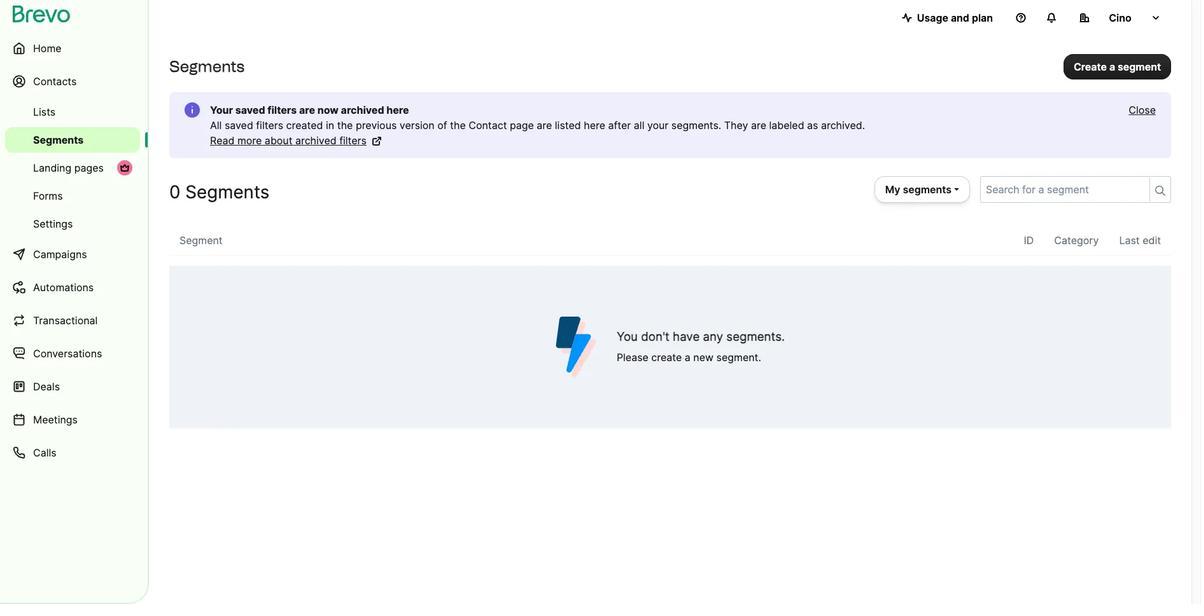 Task type: vqa. For each thing, say whether or not it's contained in the screenshot.
Choose to the top
no



Task type: locate. For each thing, give the bounding box(es) containing it.
1 horizontal spatial a
[[1110, 60, 1116, 73]]

1 horizontal spatial segments.
[[727, 330, 785, 345]]

0 horizontal spatial the
[[337, 119, 353, 132]]

Search for a segment search field
[[981, 177, 1145, 202]]

new
[[694, 352, 714, 364]]

1 horizontal spatial the
[[450, 119, 466, 132]]

category
[[1055, 234, 1099, 247]]

alert
[[169, 92, 1172, 159]]

close
[[1129, 104, 1156, 117]]

usage and plan button
[[892, 5, 1004, 31]]

usage and plan
[[917, 11, 993, 24]]

1 horizontal spatial archived
[[341, 104, 384, 117]]

create a segment button
[[1064, 54, 1172, 79]]

filters down "previous" on the left top of page
[[340, 134, 367, 147]]

0 vertical spatial segments.
[[672, 119, 722, 132]]

a
[[1110, 60, 1116, 73], [685, 352, 691, 364]]

usage
[[917, 11, 949, 24]]

segments. up segment.
[[727, 330, 785, 345]]

segments.
[[672, 119, 722, 132], [727, 330, 785, 345]]

segments down read
[[185, 181, 270, 203]]

filters up the about
[[256, 119, 283, 132]]

and
[[951, 11, 970, 24]]

a left new on the bottom right of page
[[685, 352, 691, 364]]

home
[[33, 42, 62, 55]]

automations
[[33, 281, 94, 294]]

a right create
[[1110, 60, 1116, 73]]

0 vertical spatial here
[[387, 104, 409, 117]]

the right of
[[450, 119, 466, 132]]

here up version
[[387, 104, 409, 117]]

please create a new segment.
[[617, 352, 761, 364]]

listed
[[555, 119, 581, 132]]

segments
[[169, 57, 245, 76], [33, 134, 84, 146], [185, 181, 270, 203]]

deals link
[[5, 372, 140, 402]]

are up the created
[[299, 104, 315, 117]]

are right the page at the top of the page
[[537, 119, 552, 132]]

contact
[[469, 119, 507, 132]]

create a segment
[[1074, 60, 1161, 73]]

all
[[634, 119, 645, 132]]

transactional link
[[5, 306, 140, 336]]

last
[[1120, 234, 1140, 247]]

are right they
[[751, 119, 767, 132]]

saved up more on the left of the page
[[225, 119, 253, 132]]

segment
[[180, 234, 223, 247]]

forms
[[33, 190, 63, 202]]

conversations link
[[5, 339, 140, 369]]

landing
[[33, 162, 71, 174]]

segments up landing
[[33, 134, 84, 146]]

calls
[[33, 447, 56, 460]]

left___rvooi image
[[120, 163, 130, 173]]

filters up the created
[[268, 104, 297, 117]]

0 vertical spatial a
[[1110, 60, 1116, 73]]

0 horizontal spatial segments.
[[672, 119, 722, 132]]

lists
[[33, 106, 56, 118]]

conversations
[[33, 348, 102, 360]]

here left the after
[[584, 119, 606, 132]]

archived
[[341, 104, 384, 117], [295, 134, 337, 147]]

your saved filters are now archived here all saved filters created in the previous version of the contact page are listed here after all your segments. they are labeled as archived.
[[210, 104, 865, 132]]

segments. right the your
[[672, 119, 722, 132]]

segments
[[903, 183, 952, 196]]

the right in
[[337, 119, 353, 132]]

lists link
[[5, 99, 140, 125]]

read
[[210, 134, 235, 147]]

filters
[[268, 104, 297, 117], [256, 119, 283, 132], [340, 134, 367, 147]]

0 horizontal spatial here
[[387, 104, 409, 117]]

previous
[[356, 119, 397, 132]]

saved right your
[[235, 104, 265, 117]]

my segments button
[[875, 176, 970, 203]]

2 the from the left
[[450, 119, 466, 132]]

meetings link
[[5, 405, 140, 436]]

cino button
[[1070, 5, 1172, 31]]

segments. inside the your saved filters are now archived here all saved filters created in the previous version of the contact page are listed here after all your segments. they are labeled as archived.
[[672, 119, 722, 132]]

automations link
[[5, 273, 140, 303]]

cino
[[1109, 11, 1132, 24]]

2 horizontal spatial are
[[751, 119, 767, 132]]

the
[[337, 119, 353, 132], [450, 119, 466, 132]]

1 vertical spatial a
[[685, 352, 691, 364]]

contacts link
[[5, 66, 140, 97]]

0 horizontal spatial are
[[299, 104, 315, 117]]

0 horizontal spatial archived
[[295, 134, 337, 147]]

any
[[703, 330, 723, 345]]

you don't have any segments.
[[617, 330, 785, 345]]

settings link
[[5, 211, 140, 237]]

saved
[[235, 104, 265, 117], [225, 119, 253, 132]]

1 vertical spatial archived
[[295, 134, 337, 147]]

2 vertical spatial segments
[[185, 181, 270, 203]]

pages
[[74, 162, 104, 174]]

here
[[387, 104, 409, 117], [584, 119, 606, 132]]

1 vertical spatial segments
[[33, 134, 84, 146]]

transactional
[[33, 315, 98, 327]]

campaigns
[[33, 248, 87, 261]]

1 vertical spatial here
[[584, 119, 606, 132]]

archived up "previous" on the left top of page
[[341, 104, 384, 117]]

0 vertical spatial archived
[[341, 104, 384, 117]]

are
[[299, 104, 315, 117], [537, 119, 552, 132], [751, 119, 767, 132]]

labeled
[[770, 119, 805, 132]]

segment
[[1118, 60, 1161, 73]]

id
[[1024, 234, 1034, 247]]

segments up your
[[169, 57, 245, 76]]

archived down the created
[[295, 134, 337, 147]]



Task type: describe. For each thing, give the bounding box(es) containing it.
search image
[[1156, 186, 1166, 196]]

close link
[[1129, 103, 1156, 118]]

1 vertical spatial segments.
[[727, 330, 785, 345]]

2 vertical spatial filters
[[340, 134, 367, 147]]

alert containing your saved filters are now archived here
[[169, 92, 1172, 159]]

forms link
[[5, 183, 140, 209]]

1 vertical spatial filters
[[256, 119, 283, 132]]

in
[[326, 119, 334, 132]]

a inside create a segment button
[[1110, 60, 1116, 73]]

1 horizontal spatial here
[[584, 119, 606, 132]]

archived.
[[821, 119, 865, 132]]

of
[[438, 119, 447, 132]]

meetings
[[33, 414, 78, 427]]

campaigns link
[[5, 239, 140, 270]]

created
[[286, 119, 323, 132]]

1 horizontal spatial are
[[537, 119, 552, 132]]

deals
[[33, 381, 60, 394]]

calls link
[[5, 438, 140, 469]]

last edit
[[1120, 234, 1161, 247]]

1 vertical spatial saved
[[225, 119, 253, 132]]

my
[[886, 183, 901, 196]]

all
[[210, 119, 222, 132]]

segments inside segments "link"
[[33, 134, 84, 146]]

about
[[265, 134, 293, 147]]

0 horizontal spatial a
[[685, 352, 691, 364]]

0 vertical spatial saved
[[235, 104, 265, 117]]

create
[[1074, 60, 1107, 73]]

now
[[318, 104, 339, 117]]

please
[[617, 352, 649, 364]]

0 vertical spatial filters
[[268, 104, 297, 117]]

0
[[169, 181, 180, 203]]

read more about archived filters
[[210, 134, 367, 147]]

search button
[[1150, 178, 1171, 202]]

segment.
[[717, 352, 761, 364]]

home link
[[5, 33, 140, 64]]

read more about archived filters link
[[210, 133, 382, 148]]

1 the from the left
[[337, 119, 353, 132]]

contacts
[[33, 75, 77, 88]]

0 segments
[[169, 181, 270, 203]]

settings
[[33, 218, 73, 231]]

landing pages
[[33, 162, 104, 174]]

version
[[400, 119, 435, 132]]

archived inside the your saved filters are now archived here all saved filters created in the previous version of the contact page are listed here after all your segments. they are labeled as archived.
[[341, 104, 384, 117]]

segments link
[[5, 127, 140, 153]]

as
[[807, 119, 819, 132]]

0 vertical spatial segments
[[169, 57, 245, 76]]

my segments
[[886, 183, 952, 196]]

after
[[608, 119, 631, 132]]

page
[[510, 119, 534, 132]]

have
[[673, 330, 700, 345]]

your
[[648, 119, 669, 132]]

they
[[725, 119, 749, 132]]

more
[[237, 134, 262, 147]]

plan
[[972, 11, 993, 24]]

create
[[652, 352, 682, 364]]

landing pages link
[[5, 155, 140, 181]]

your
[[210, 104, 233, 117]]

you
[[617, 330, 638, 345]]

edit
[[1143, 234, 1161, 247]]

don't
[[641, 330, 670, 345]]



